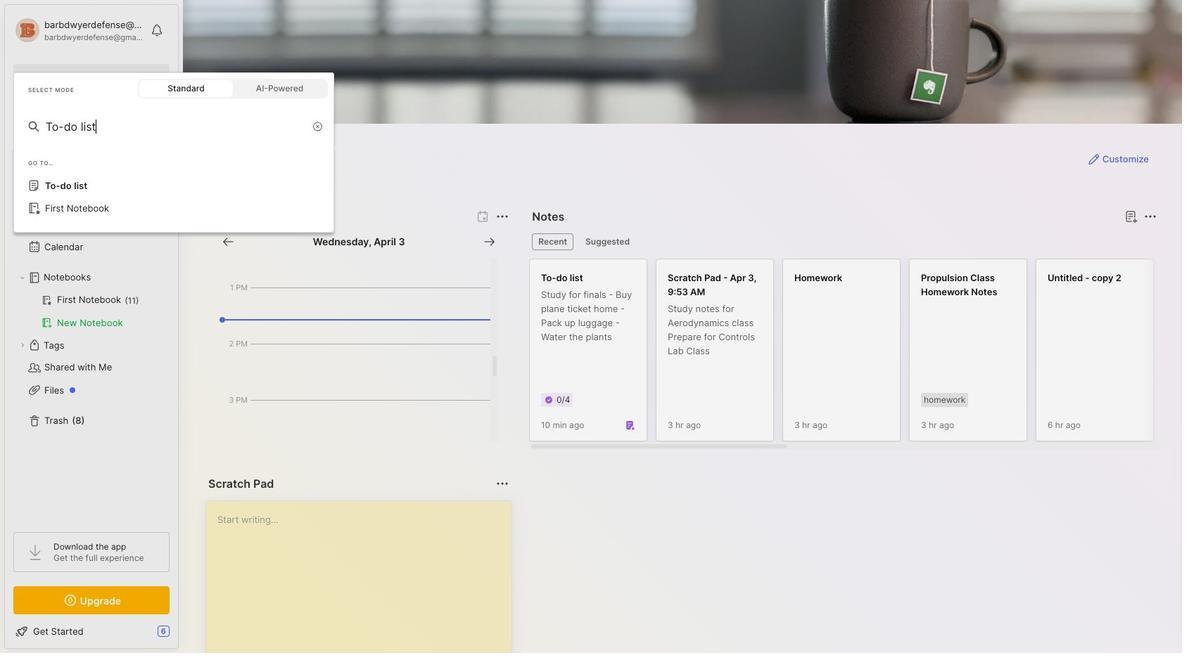 Task type: vqa. For each thing, say whether or not it's contained in the screenshot.
width
no



Task type: locate. For each thing, give the bounding box(es) containing it.
tab list
[[532, 234, 1155, 251]]

main element
[[0, 0, 1183, 654]]

click to collapse image
[[178, 628, 188, 645]]

expand notebooks image
[[18, 274, 27, 282]]

tab
[[532, 234, 574, 251], [579, 234, 636, 251]]

Search results field
[[13, 146, 334, 233]]

Search text field
[[39, 72, 157, 85]]

row group
[[530, 259, 1183, 451]]

tree
[[5, 137, 178, 520]]

None search field
[[39, 70, 157, 87], [46, 118, 305, 135]]

1 vertical spatial none search field
[[46, 118, 305, 135]]

0 horizontal spatial tab
[[532, 234, 574, 251]]

group
[[13, 289, 169, 334]]

0 vertical spatial none search field
[[39, 70, 157, 87]]

1 horizontal spatial tab
[[579, 234, 636, 251]]



Task type: describe. For each thing, give the bounding box(es) containing it.
none search field search
[[46, 118, 305, 135]]

Start writing… text field
[[218, 502, 511, 654]]

2 tab from the left
[[579, 234, 636, 251]]

1 tab from the left
[[532, 234, 574, 251]]

expand tags image
[[18, 341, 27, 350]]

Search text field
[[46, 118, 305, 135]]

group inside tree
[[13, 289, 169, 334]]

tree inside the main element
[[5, 137, 178, 520]]



